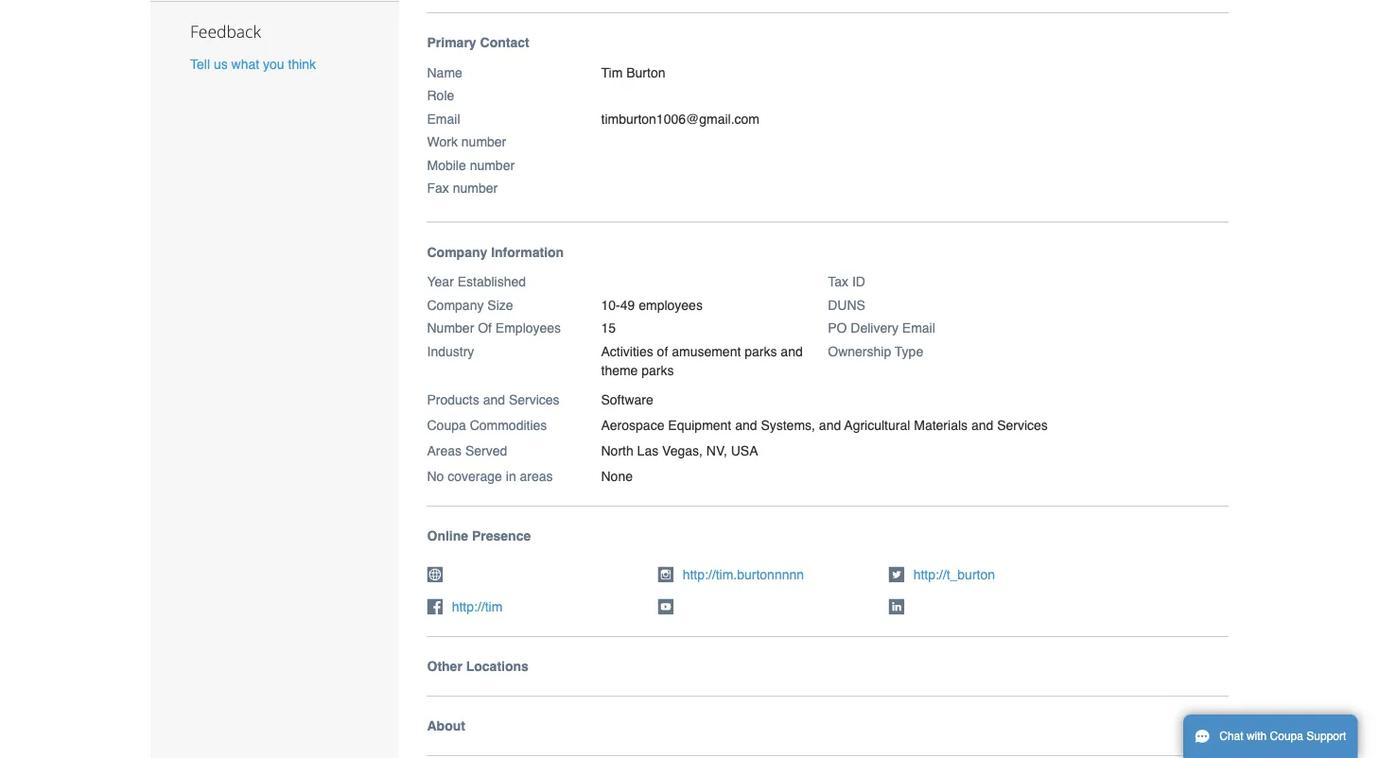 Task type: vqa. For each thing, say whether or not it's contained in the screenshot.


Task type: describe. For each thing, give the bounding box(es) containing it.
you
[[263, 57, 284, 72]]

materials
[[914, 418, 968, 433]]

equipment
[[668, 418, 732, 433]]

about
[[427, 719, 465, 734]]

none
[[601, 469, 633, 485]]

chat with coupa support
[[1220, 730, 1347, 744]]

0 horizontal spatial parks
[[642, 363, 674, 378]]

products
[[427, 393, 479, 408]]

http://t_burton
[[914, 568, 995, 583]]

tell us what you think button
[[190, 55, 316, 74]]

10-49 employees
[[601, 298, 703, 313]]

no
[[427, 469, 444, 485]]

coupa commodities
[[427, 418, 547, 433]]

1 vertical spatial number
[[470, 158, 515, 173]]

what
[[231, 57, 259, 72]]

0 horizontal spatial services
[[509, 393, 560, 408]]

tell us what you think
[[190, 57, 316, 72]]

agricultural
[[845, 418, 910, 433]]

name
[[427, 65, 462, 80]]

other
[[427, 660, 462, 675]]

and up coupa commodities
[[483, 393, 505, 408]]

id
[[852, 275, 866, 290]]

information
[[491, 245, 564, 260]]

of
[[478, 321, 492, 336]]

tim burton
[[601, 65, 666, 80]]

tell
[[190, 57, 210, 72]]

po
[[828, 321, 847, 336]]

http://tim link
[[452, 600, 503, 615]]

tim
[[601, 65, 623, 80]]

type
[[895, 344, 924, 359]]

aerospace equipment and systems, and agricultural materials and services
[[601, 418, 1048, 433]]

2 vertical spatial number
[[453, 181, 498, 196]]

of
[[657, 344, 668, 359]]

no coverage in areas
[[427, 469, 553, 485]]

0 vertical spatial email
[[427, 111, 460, 126]]

role
[[427, 88, 454, 103]]

products and services
[[427, 393, 560, 408]]

number of employees
[[427, 321, 561, 336]]

1 vertical spatial services
[[997, 418, 1048, 433]]

and inside activities of amusement parks and theme parks
[[781, 344, 803, 359]]

theme
[[601, 363, 638, 378]]

size
[[488, 298, 513, 313]]

coverage
[[448, 469, 502, 485]]

locations
[[466, 660, 529, 675]]

company for company size
[[427, 298, 484, 313]]

presence
[[472, 529, 531, 544]]

contact
[[480, 35, 529, 50]]

activities
[[601, 344, 653, 359]]

and right 'materials'
[[972, 418, 994, 433]]

work number mobile number fax number
[[427, 134, 515, 196]]

established
[[458, 275, 526, 290]]

15
[[601, 321, 616, 336]]

amusement
[[672, 344, 741, 359]]

commodities
[[470, 418, 547, 433]]

http://tim
[[452, 600, 503, 615]]

company size
[[427, 298, 513, 313]]

vegas,
[[662, 444, 703, 459]]

company for company information
[[427, 245, 488, 260]]



Task type: locate. For each thing, give the bounding box(es) containing it.
think
[[288, 57, 316, 72]]

support
[[1307, 730, 1347, 744]]

areas
[[520, 469, 553, 485]]

number
[[427, 321, 474, 336]]

company information
[[427, 245, 564, 260]]

1 horizontal spatial coupa
[[1270, 730, 1304, 744]]

employees
[[496, 321, 561, 336]]

duns
[[828, 298, 866, 313]]

banner
[[427, 0, 1229, 13]]

north las vegas, nv, usa
[[601, 444, 758, 459]]

number
[[462, 134, 506, 150], [470, 158, 515, 173], [453, 181, 498, 196]]

us
[[214, 57, 228, 72]]

parks right amusement
[[745, 344, 777, 359]]

with
[[1247, 730, 1267, 744]]

email inside tax id duns po delivery email ownership type
[[902, 321, 936, 336]]

parks down of
[[642, 363, 674, 378]]

1 horizontal spatial services
[[997, 418, 1048, 433]]

chat
[[1220, 730, 1244, 744]]

number right mobile
[[470, 158, 515, 173]]

delivery
[[851, 321, 899, 336]]

10-
[[601, 298, 620, 313]]

0 horizontal spatial coupa
[[427, 418, 466, 433]]

in
[[506, 469, 516, 485]]

other locations
[[427, 660, 529, 675]]

0 vertical spatial services
[[509, 393, 560, 408]]

areas served
[[427, 444, 507, 459]]

1 company from the top
[[427, 245, 488, 260]]

coupa right with
[[1270, 730, 1304, 744]]

aerospace
[[601, 418, 665, 433]]

email up type
[[902, 321, 936, 336]]

work
[[427, 134, 458, 150]]

0 vertical spatial number
[[462, 134, 506, 150]]

0 horizontal spatial email
[[427, 111, 460, 126]]

tax id duns po delivery email ownership type
[[828, 275, 936, 359]]

number right the work
[[462, 134, 506, 150]]

0 vertical spatial parks
[[745, 344, 777, 359]]

http://t_burton link
[[914, 568, 995, 583]]

industry
[[427, 344, 474, 359]]

nv,
[[707, 444, 727, 459]]

email
[[427, 111, 460, 126], [902, 321, 936, 336]]

burton
[[626, 65, 666, 80]]

systems,
[[761, 418, 815, 433]]

north
[[601, 444, 634, 459]]

49
[[620, 298, 635, 313]]

0 vertical spatial company
[[427, 245, 488, 260]]

and left ownership
[[781, 344, 803, 359]]

and up usa
[[735, 418, 757, 433]]

1 horizontal spatial parks
[[745, 344, 777, 359]]

and
[[781, 344, 803, 359], [483, 393, 505, 408], [735, 418, 757, 433], [819, 418, 841, 433], [972, 418, 994, 433]]

http://tim.burtonnnnn
[[683, 568, 804, 583]]

las
[[637, 444, 659, 459]]

chat with coupa support button
[[1184, 715, 1358, 759]]

email up the work
[[427, 111, 460, 126]]

feedback
[[190, 20, 261, 42]]

primary
[[427, 35, 476, 50]]

http://tim.burtonnnnn link
[[683, 568, 804, 583]]

online presence
[[427, 529, 531, 544]]

software
[[601, 393, 654, 408]]

services
[[509, 393, 560, 408], [997, 418, 1048, 433]]

company
[[427, 245, 488, 260], [427, 298, 484, 313]]

year
[[427, 275, 454, 290]]

served
[[465, 444, 507, 459]]

activities of amusement parks and theme parks
[[601, 344, 803, 378]]

coupa
[[427, 418, 466, 433], [1270, 730, 1304, 744]]

online
[[427, 529, 468, 544]]

1 vertical spatial email
[[902, 321, 936, 336]]

year established
[[427, 275, 526, 290]]

tax
[[828, 275, 849, 290]]

fax
[[427, 181, 449, 196]]

1 vertical spatial company
[[427, 298, 484, 313]]

services right 'materials'
[[997, 418, 1048, 433]]

areas
[[427, 444, 462, 459]]

and right systems,
[[819, 418, 841, 433]]

2 company from the top
[[427, 298, 484, 313]]

1 horizontal spatial email
[[902, 321, 936, 336]]

employees
[[639, 298, 703, 313]]

ownership
[[828, 344, 891, 359]]

services up commodities
[[509, 393, 560, 408]]

timburton1006@gmail.com
[[601, 111, 760, 126]]

mobile
[[427, 158, 466, 173]]

coupa up areas
[[427, 418, 466, 433]]

primary contact
[[427, 35, 529, 50]]

parks
[[745, 344, 777, 359], [642, 363, 674, 378]]

company up year
[[427, 245, 488, 260]]

0 vertical spatial coupa
[[427, 418, 466, 433]]

1 vertical spatial coupa
[[1270, 730, 1304, 744]]

coupa inside button
[[1270, 730, 1304, 744]]

number down mobile
[[453, 181, 498, 196]]

company up number
[[427, 298, 484, 313]]

1 vertical spatial parks
[[642, 363, 674, 378]]

usa
[[731, 444, 758, 459]]



